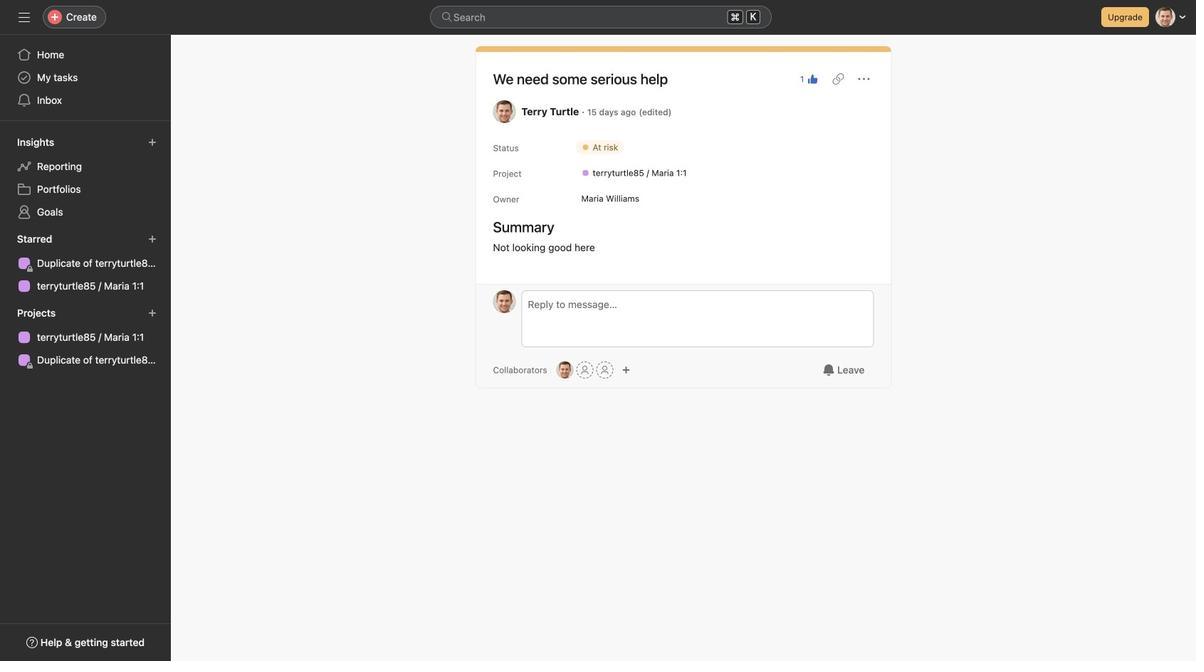 Task type: locate. For each thing, give the bounding box(es) containing it.
open user profile image
[[493, 291, 516, 313]]

projects element
[[0, 301, 171, 375]]

None field
[[430, 6, 772, 28]]

global element
[[0, 35, 171, 120]]

0 horizontal spatial add or remove collaborators image
[[557, 362, 574, 379]]

add or remove collaborators image
[[557, 362, 574, 379], [622, 366, 631, 375]]

copy link image
[[833, 73, 844, 85]]

1 like. you liked this task image
[[807, 73, 819, 85]]

new insights image
[[148, 138, 157, 147]]



Task type: vqa. For each thing, say whether or not it's contained in the screenshot.
Hide Sidebar icon
yes



Task type: describe. For each thing, give the bounding box(es) containing it.
Search tasks, projects, and more text field
[[430, 6, 772, 28]]

hide sidebar image
[[19, 11, 30, 23]]

insights element
[[0, 130, 171, 226]]

more actions image
[[859, 73, 870, 85]]

starred element
[[0, 226, 171, 301]]

1 horizontal spatial add or remove collaborators image
[[622, 366, 631, 375]]



